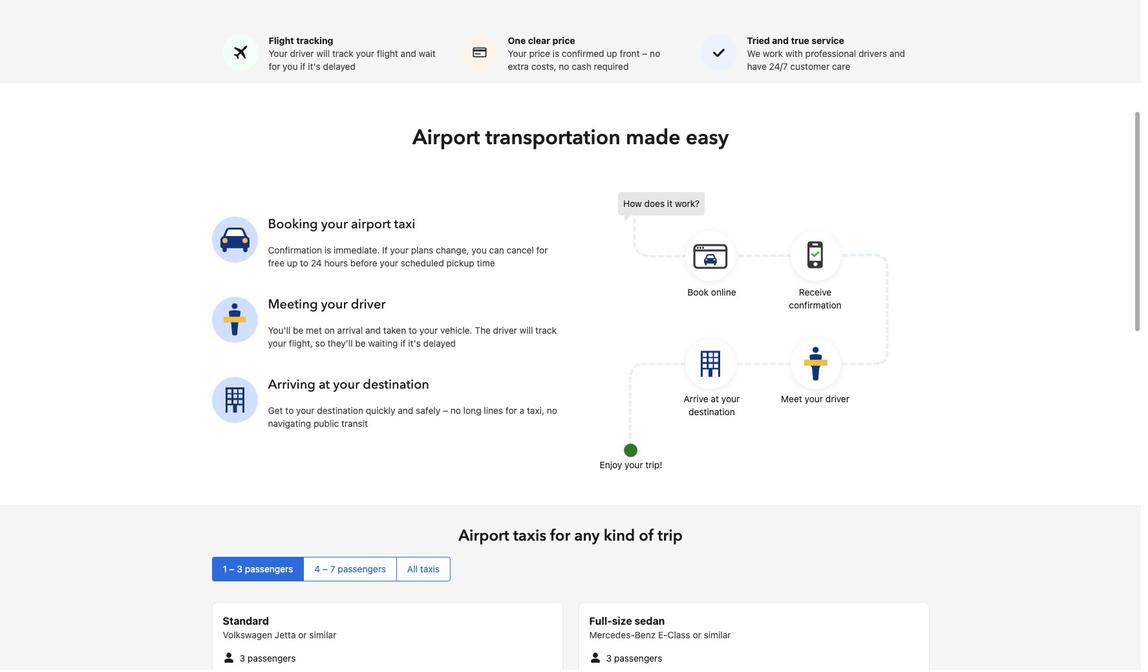 Task type: describe. For each thing, give the bounding box(es) containing it.
jetta
[[275, 629, 296, 640]]

get to your destination quickly and safely – no long lines for a taxi, no navigating public transit
[[268, 405, 557, 429]]

cancel
[[507, 244, 534, 255]]

4 – 7 passengers
[[315, 563, 386, 574]]

delayed inside "you'll be met on arrival and taken to your vehicle. the driver will track your flight, so they'll be waiting if it's delayed"
[[423, 338, 456, 349]]

true
[[791, 35, 810, 46]]

and up the work on the top
[[772, 35, 789, 46]]

is inside one clear price your price is confirmed up front – no extra costs, no cash required
[[553, 48, 560, 59]]

class
[[668, 629, 691, 640]]

1
[[223, 563, 227, 574]]

flight tracking your driver will track your flight and wait for you if it's delayed
[[269, 35, 436, 72]]

confirmed
[[562, 48, 605, 59]]

a
[[520, 405, 525, 416]]

enjoy your trip!
[[600, 459, 663, 470]]

it's inside the flight tracking your driver will track your flight and wait for you if it's delayed
[[308, 61, 321, 72]]

how does it work?
[[624, 198, 700, 209]]

arrive
[[684, 393, 709, 404]]

your left trip!
[[625, 459, 643, 470]]

you'll be met on arrival and taken to your vehicle. the driver will track your flight, so they'll be waiting if it's delayed
[[268, 325, 557, 349]]

it
[[667, 198, 673, 209]]

easy
[[686, 123, 729, 152]]

you inside the flight tracking your driver will track your flight and wait for you if it's delayed
[[283, 61, 298, 72]]

all
[[407, 563, 418, 574]]

your up transit
[[333, 376, 360, 393]]

no right taxi,
[[547, 405, 557, 416]]

and inside get to your destination quickly and safely – no long lines for a taxi, no navigating public transit
[[398, 405, 414, 416]]

will inside "you'll be met on arrival and taken to your vehicle. the driver will track your flight, so they'll be waiting if it's delayed"
[[520, 325, 533, 336]]

flight,
[[289, 338, 313, 349]]

3 passengers for size
[[606, 653, 663, 664]]

care
[[832, 61, 851, 72]]

for inside the flight tracking your driver will track your flight and wait for you if it's delayed
[[269, 61, 280, 72]]

change,
[[436, 244, 469, 255]]

online
[[711, 286, 736, 297]]

for left "any"
[[550, 525, 571, 546]]

trip
[[658, 525, 683, 546]]

– inside one clear price your price is confirmed up front – no extra costs, no cash required
[[643, 48, 648, 59]]

your inside the flight tracking your driver will track your flight and wait for you if it's delayed
[[269, 48, 288, 59]]

transit
[[341, 418, 368, 429]]

and inside "you'll be met on arrival and taken to your vehicle. the driver will track your flight, so they'll be waiting if it's delayed"
[[365, 325, 381, 336]]

you'll
[[268, 325, 291, 336]]

driver inside "you'll be met on arrival and taken to your vehicle. the driver will track your flight, so they'll be waiting if it's delayed"
[[493, 325, 517, 336]]

all taxis
[[407, 563, 440, 574]]

airport transportation made easy
[[413, 123, 729, 152]]

size
[[612, 615, 632, 627]]

costs,
[[532, 61, 557, 72]]

flight
[[269, 35, 294, 46]]

plans
[[411, 244, 434, 255]]

long
[[464, 405, 482, 416]]

if inside "you'll be met on arrival and taken to your vehicle. the driver will track your flight, so they'll be waiting if it's delayed"
[[401, 338, 406, 349]]

benz
[[635, 629, 656, 640]]

required
[[594, 61, 629, 72]]

on
[[325, 325, 335, 336]]

your right the if
[[390, 244, 409, 255]]

quickly
[[366, 405, 396, 416]]

7
[[330, 563, 335, 574]]

up inside one clear price your price is confirmed up front – no extra costs, no cash required
[[607, 48, 618, 59]]

meeting
[[268, 296, 318, 313]]

clear
[[528, 35, 550, 46]]

your up immediate.
[[321, 215, 348, 233]]

arrival
[[337, 325, 363, 336]]

driver right meet
[[826, 393, 850, 404]]

free
[[268, 257, 285, 268]]

passengers down "jetta"
[[248, 653, 296, 664]]

full-size sedan mercedes-benz e-class or similar
[[590, 615, 731, 640]]

standard
[[223, 615, 269, 627]]

does
[[645, 198, 665, 209]]

taxis for airport
[[513, 525, 547, 546]]

3 passengers for volkswagen
[[240, 653, 296, 664]]

book
[[688, 286, 709, 297]]

3 for full-size sedan
[[606, 653, 612, 664]]

at for arriving
[[319, 376, 330, 393]]

met
[[306, 325, 322, 336]]

confirmation
[[268, 244, 322, 255]]

to inside "you'll be met on arrival and taken to your vehicle. the driver will track your flight, so they'll be waiting if it's delayed"
[[409, 325, 417, 336]]

navigating
[[268, 418, 311, 429]]

public
[[314, 418, 339, 429]]

drivers
[[859, 48, 888, 59]]

or inside full-size sedan mercedes-benz e-class or similar
[[693, 629, 702, 640]]

at for arrive
[[711, 393, 719, 404]]

they'll
[[328, 338, 353, 349]]

extra
[[508, 61, 529, 72]]

confirmation
[[789, 299, 842, 310]]

it's inside "you'll be met on arrival and taken to your vehicle. the driver will track your flight, so they'll be waiting if it's delayed"
[[408, 338, 421, 349]]

e-
[[658, 629, 668, 640]]

professional
[[806, 48, 857, 59]]

driver up "arrival"
[[351, 296, 386, 313]]

front
[[620, 48, 640, 59]]

so
[[315, 338, 325, 349]]

airport for airport transportation made easy
[[413, 123, 480, 152]]

passengers down benz
[[614, 653, 663, 664]]

and inside the flight tracking your driver will track your flight and wait for you if it's delayed
[[401, 48, 416, 59]]

is inside confirmation is immediate. if your plans change, you can cancel for free up to 24 hours before your scheduled pickup time
[[325, 244, 331, 255]]

– inside get to your destination quickly and safely – no long lines for a taxi, no navigating public transit
[[443, 405, 448, 416]]

0 horizontal spatial be
[[293, 325, 304, 336]]

vehicle.
[[441, 325, 472, 336]]

4
[[315, 563, 320, 574]]

taxis for all
[[420, 563, 440, 574]]

up inside confirmation is immediate. if your plans change, you can cancel for free up to 24 hours before your scheduled pickup time
[[287, 257, 298, 268]]

sedan
[[635, 615, 665, 627]]

your up on
[[321, 296, 348, 313]]

or inside standard volkswagen jetta or similar
[[298, 629, 307, 640]]

if inside the flight tracking your driver will track your flight and wait for you if it's delayed
[[300, 61, 306, 72]]

work?
[[675, 198, 700, 209]]

driver inside the flight tracking your driver will track your flight and wait for you if it's delayed
[[290, 48, 314, 59]]

airport for airport taxis for any kind of trip
[[459, 525, 510, 546]]

destination for arriving at your destination
[[363, 376, 429, 393]]

how
[[624, 198, 642, 209]]

will inside the flight tracking your driver will track your flight and wait for you if it's delayed
[[317, 48, 330, 59]]

trip!
[[646, 459, 663, 470]]



Task type: locate. For each thing, give the bounding box(es) containing it.
0 horizontal spatial your
[[269, 48, 288, 59]]

no left cash
[[559, 61, 570, 72]]

to
[[300, 257, 309, 268], [409, 325, 417, 336], [285, 405, 294, 416]]

0 vertical spatial you
[[283, 61, 298, 72]]

for inside get to your destination quickly and safely – no long lines for a taxi, no navigating public transit
[[506, 405, 517, 416]]

– right 'front'
[[643, 48, 648, 59]]

track
[[332, 48, 354, 59], [536, 325, 557, 336]]

1 horizontal spatial similar
[[704, 629, 731, 640]]

1 3 passengers from the left
[[240, 653, 296, 664]]

destination
[[363, 376, 429, 393], [317, 405, 364, 416], [689, 406, 735, 417]]

your up navigating
[[296, 405, 315, 416]]

time
[[477, 257, 495, 268]]

1 similar from the left
[[309, 629, 337, 640]]

similar
[[309, 629, 337, 640], [704, 629, 731, 640]]

your inside one clear price your price is confirmed up front – no extra costs, no cash required
[[508, 48, 527, 59]]

0 horizontal spatial you
[[283, 61, 298, 72]]

1 vertical spatial is
[[325, 244, 331, 255]]

customer
[[791, 61, 830, 72]]

will
[[317, 48, 330, 59], [520, 325, 533, 336]]

sort results by element
[[212, 557, 930, 581]]

2 vertical spatial to
[[285, 405, 294, 416]]

airport
[[413, 123, 480, 152], [459, 525, 510, 546]]

1 horizontal spatial track
[[536, 325, 557, 336]]

your inside get to your destination quickly and safely – no long lines for a taxi, no navigating public transit
[[296, 405, 315, 416]]

to inside get to your destination quickly and safely – no long lines for a taxi, no navigating public transit
[[285, 405, 294, 416]]

made
[[626, 123, 681, 152]]

for right cancel
[[537, 244, 548, 255]]

24/7
[[769, 61, 788, 72]]

track inside the flight tracking your driver will track your flight and wait for you if it's delayed
[[332, 48, 354, 59]]

0 horizontal spatial it's
[[308, 61, 321, 72]]

any
[[574, 525, 600, 546]]

1 horizontal spatial be
[[355, 338, 366, 349]]

similar inside full-size sedan mercedes-benz e-class or similar
[[704, 629, 731, 640]]

kind
[[604, 525, 635, 546]]

for
[[269, 61, 280, 72], [537, 244, 548, 255], [506, 405, 517, 416], [550, 525, 571, 546]]

booking airport taxi image for meeting your driver
[[212, 297, 258, 343]]

1 vertical spatial if
[[401, 338, 406, 349]]

is up costs, at the top left of page
[[553, 48, 560, 59]]

1 horizontal spatial 3 passengers
[[606, 653, 663, 664]]

– right 1
[[229, 563, 235, 574]]

1 horizontal spatial or
[[693, 629, 702, 640]]

work
[[763, 48, 783, 59]]

1 – 3 passengers
[[223, 563, 293, 574]]

delayed down tracking
[[323, 61, 356, 72]]

2 similar from the left
[[704, 629, 731, 640]]

0 horizontal spatial track
[[332, 48, 354, 59]]

3 inside sort results by element
[[237, 563, 243, 574]]

be down "arrival"
[[355, 338, 366, 349]]

hours
[[324, 257, 348, 268]]

if down tracking
[[300, 61, 306, 72]]

no left 'long'
[[451, 405, 461, 416]]

tried
[[747, 35, 770, 46]]

1 vertical spatial be
[[355, 338, 366, 349]]

of
[[639, 525, 654, 546]]

booking
[[268, 215, 318, 233]]

booking airport taxi image for arriving at your destination
[[212, 377, 258, 423]]

0 vertical spatial price
[[553, 35, 575, 46]]

0 horizontal spatial is
[[325, 244, 331, 255]]

similar inside standard volkswagen jetta or similar
[[309, 629, 337, 640]]

your down you'll
[[268, 338, 287, 349]]

0 horizontal spatial up
[[287, 257, 298, 268]]

receive confirmation
[[789, 286, 842, 310]]

destination up quickly on the left bottom
[[363, 376, 429, 393]]

1 vertical spatial airport
[[459, 525, 510, 546]]

3 right 1
[[237, 563, 243, 574]]

1 vertical spatial will
[[520, 325, 533, 336]]

0 horizontal spatial to
[[285, 405, 294, 416]]

and
[[772, 35, 789, 46], [401, 48, 416, 59], [890, 48, 906, 59], [365, 325, 381, 336], [398, 405, 414, 416]]

your down flight
[[269, 48, 288, 59]]

– right safely
[[443, 405, 448, 416]]

airport taxis for any kind of trip
[[459, 525, 683, 546]]

your inside the flight tracking your driver will track your flight and wait for you if it's delayed
[[356, 48, 375, 59]]

passengers right 7
[[338, 563, 386, 574]]

before
[[350, 257, 378, 268]]

booking your airport taxi
[[268, 215, 416, 233]]

0 vertical spatial to
[[300, 257, 309, 268]]

1 vertical spatial price
[[529, 48, 550, 59]]

to right taken
[[409, 325, 417, 336]]

at
[[319, 376, 330, 393], [711, 393, 719, 404]]

safely
[[416, 405, 441, 416]]

have
[[747, 61, 767, 72]]

3 passengers
[[240, 653, 296, 664], [606, 653, 663, 664]]

enjoy
[[600, 459, 622, 470]]

0 horizontal spatial taxis
[[420, 563, 440, 574]]

taxi
[[394, 215, 416, 233]]

your
[[356, 48, 375, 59], [321, 215, 348, 233], [390, 244, 409, 255], [380, 257, 398, 268], [321, 296, 348, 313], [420, 325, 438, 336], [268, 338, 287, 349], [333, 376, 360, 393], [722, 393, 740, 404], [805, 393, 823, 404], [296, 405, 315, 416], [625, 459, 643, 470]]

if
[[382, 244, 388, 255]]

0 horizontal spatial delayed
[[323, 61, 356, 72]]

cash
[[572, 61, 592, 72]]

taxis up sort results by element
[[513, 525, 547, 546]]

passengers right 1
[[245, 563, 293, 574]]

0 horizontal spatial price
[[529, 48, 550, 59]]

3 passengers down benz
[[606, 653, 663, 664]]

wait
[[419, 48, 436, 59]]

and right drivers
[[890, 48, 906, 59]]

0 horizontal spatial 3 passengers
[[240, 653, 296, 664]]

at inside the arrive at your destination
[[711, 393, 719, 404]]

1 vertical spatial delayed
[[423, 338, 456, 349]]

1 horizontal spatial at
[[711, 393, 719, 404]]

–
[[643, 48, 648, 59], [443, 405, 448, 416], [229, 563, 235, 574], [323, 563, 328, 574]]

it's
[[308, 61, 321, 72], [408, 338, 421, 349]]

and up waiting
[[365, 325, 381, 336]]

tried and true service we work with professional drivers and have 24/7 customer care
[[747, 35, 906, 72]]

0 vertical spatial delayed
[[323, 61, 356, 72]]

1 vertical spatial to
[[409, 325, 417, 336]]

if down taken
[[401, 338, 406, 349]]

your right arrive
[[722, 393, 740, 404]]

destination inside the arrive at your destination
[[689, 406, 735, 417]]

0 vertical spatial be
[[293, 325, 304, 336]]

0 vertical spatial track
[[332, 48, 354, 59]]

0 horizontal spatial similar
[[309, 629, 337, 640]]

at right arriving
[[319, 376, 330, 393]]

is
[[553, 48, 560, 59], [325, 244, 331, 255]]

at right arrive
[[711, 393, 719, 404]]

destination for get to your destination quickly and safely – no long lines for a taxi, no navigating public transit
[[317, 405, 364, 416]]

0 vertical spatial it's
[[308, 61, 321, 72]]

booking airport taxi image for booking your airport taxi
[[212, 217, 258, 263]]

for down flight
[[269, 61, 280, 72]]

3 down volkswagen
[[240, 653, 245, 664]]

immediate.
[[334, 244, 380, 255]]

your inside the arrive at your destination
[[722, 393, 740, 404]]

1 horizontal spatial up
[[607, 48, 618, 59]]

your left flight
[[356, 48, 375, 59]]

destination down arrive
[[689, 406, 735, 417]]

no right 'front'
[[650, 48, 661, 59]]

passengers
[[245, 563, 293, 574], [338, 563, 386, 574], [248, 653, 296, 664], [614, 653, 663, 664]]

arriving
[[268, 376, 316, 393]]

and left safely
[[398, 405, 414, 416]]

delayed inside the flight tracking your driver will track your flight and wait for you if it's delayed
[[323, 61, 356, 72]]

we
[[747, 48, 761, 59]]

1 horizontal spatial price
[[553, 35, 575, 46]]

taxi,
[[527, 405, 545, 416]]

service
[[812, 35, 845, 46]]

you down flight
[[283, 61, 298, 72]]

transportation
[[486, 123, 621, 152]]

1 vertical spatial up
[[287, 257, 298, 268]]

meet your driver
[[781, 393, 850, 404]]

meeting your driver
[[268, 296, 386, 313]]

similar right class
[[704, 629, 731, 640]]

scheduled
[[401, 257, 444, 268]]

– left 7
[[323, 563, 328, 574]]

airport
[[351, 215, 391, 233]]

your down the if
[[380, 257, 398, 268]]

your down one
[[508, 48, 527, 59]]

destination up public
[[317, 405, 364, 416]]

your
[[269, 48, 288, 59], [508, 48, 527, 59]]

1 your from the left
[[269, 48, 288, 59]]

taken
[[383, 325, 406, 336]]

2 3 passengers from the left
[[606, 653, 663, 664]]

for inside confirmation is immediate. if your plans change, you can cancel for free up to 24 hours before your scheduled pickup time
[[537, 244, 548, 255]]

driver down tracking
[[290, 48, 314, 59]]

or
[[298, 629, 307, 640], [693, 629, 702, 640]]

is up hours
[[325, 244, 331, 255]]

be up "flight,"
[[293, 325, 304, 336]]

price up confirmed
[[553, 35, 575, 46]]

to inside confirmation is immediate. if your plans change, you can cancel for free up to 24 hours before your scheduled pickup time
[[300, 257, 309, 268]]

pickup
[[447, 257, 475, 268]]

up down confirmation
[[287, 257, 298, 268]]

0 vertical spatial if
[[300, 61, 306, 72]]

1 vertical spatial it's
[[408, 338, 421, 349]]

0 vertical spatial will
[[317, 48, 330, 59]]

3 for standard
[[240, 653, 245, 664]]

lines
[[484, 405, 503, 416]]

arrive at your destination
[[684, 393, 740, 417]]

0 horizontal spatial if
[[300, 61, 306, 72]]

1 horizontal spatial if
[[401, 338, 406, 349]]

to up navigating
[[285, 405, 294, 416]]

your left vehicle.
[[420, 325, 438, 336]]

will down tracking
[[317, 48, 330, 59]]

it's down tracking
[[308, 61, 321, 72]]

track right the the
[[536, 325, 557, 336]]

1 or from the left
[[298, 629, 307, 640]]

volkswagen
[[223, 629, 272, 640]]

waiting
[[368, 338, 398, 349]]

0 vertical spatial taxis
[[513, 525, 547, 546]]

get
[[268, 405, 283, 416]]

meet
[[781, 393, 803, 404]]

up up 'required'
[[607, 48, 618, 59]]

0 vertical spatial up
[[607, 48, 618, 59]]

destination for arrive at your destination
[[689, 406, 735, 417]]

for left the a
[[506, 405, 517, 416]]

delayed down vehicle.
[[423, 338, 456, 349]]

1 horizontal spatial your
[[508, 48, 527, 59]]

driver right the the
[[493, 325, 517, 336]]

arriving at your destination
[[268, 376, 429, 393]]

full-
[[590, 615, 612, 627]]

the
[[475, 325, 491, 336]]

be
[[293, 325, 304, 336], [355, 338, 366, 349]]

standard volkswagen jetta or similar
[[223, 615, 337, 640]]

if
[[300, 61, 306, 72], [401, 338, 406, 349]]

booking airport taxi image
[[618, 192, 890, 464], [212, 217, 258, 263], [212, 297, 258, 343], [212, 377, 258, 423]]

it's right waiting
[[408, 338, 421, 349]]

you up "time" at left
[[472, 244, 487, 255]]

will right the the
[[520, 325, 533, 336]]

2 horizontal spatial to
[[409, 325, 417, 336]]

1 horizontal spatial is
[[553, 48, 560, 59]]

taxis right 'all' at bottom
[[420, 563, 440, 574]]

1 horizontal spatial taxis
[[513, 525, 547, 546]]

or right class
[[693, 629, 702, 640]]

0 horizontal spatial will
[[317, 48, 330, 59]]

similar right "jetta"
[[309, 629, 337, 640]]

taxis inside sort results by element
[[420, 563, 440, 574]]

destination inside get to your destination quickly and safely – no long lines for a taxi, no navigating public transit
[[317, 405, 364, 416]]

price down clear
[[529, 48, 550, 59]]

you inside confirmation is immediate. if your plans change, you can cancel for free up to 24 hours before your scheduled pickup time
[[472, 244, 487, 255]]

1 vertical spatial taxis
[[420, 563, 440, 574]]

up
[[607, 48, 618, 59], [287, 257, 298, 268]]

1 horizontal spatial will
[[520, 325, 533, 336]]

one clear price your price is confirmed up front – no extra costs, no cash required
[[508, 35, 661, 72]]

2 or from the left
[[693, 629, 702, 640]]

3 down mercedes-
[[606, 653, 612, 664]]

0 horizontal spatial at
[[319, 376, 330, 393]]

track down tracking
[[332, 48, 354, 59]]

0 horizontal spatial or
[[298, 629, 307, 640]]

0 vertical spatial is
[[553, 48, 560, 59]]

taxis
[[513, 525, 547, 546], [420, 563, 440, 574]]

one
[[508, 35, 526, 46]]

and left wait
[[401, 48, 416, 59]]

1 horizontal spatial to
[[300, 257, 309, 268]]

confirmation is immediate. if your plans change, you can cancel for free up to 24 hours before your scheduled pickup time
[[268, 244, 548, 268]]

2 your from the left
[[508, 48, 527, 59]]

1 horizontal spatial it's
[[408, 338, 421, 349]]

1 vertical spatial track
[[536, 325, 557, 336]]

1 horizontal spatial you
[[472, 244, 487, 255]]

track inside "you'll be met on arrival and taken to your vehicle. the driver will track your flight, so they'll be waiting if it's delayed"
[[536, 325, 557, 336]]

0 vertical spatial airport
[[413, 123, 480, 152]]

mercedes-
[[590, 629, 635, 640]]

your right meet
[[805, 393, 823, 404]]

1 horizontal spatial delayed
[[423, 338, 456, 349]]

with
[[786, 48, 803, 59]]

3 passengers down "jetta"
[[240, 653, 296, 664]]

to left 24
[[300, 257, 309, 268]]

1 vertical spatial you
[[472, 244, 487, 255]]

or right "jetta"
[[298, 629, 307, 640]]



Task type: vqa. For each thing, say whether or not it's contained in the screenshot.
your inside Arrive at your destination
yes



